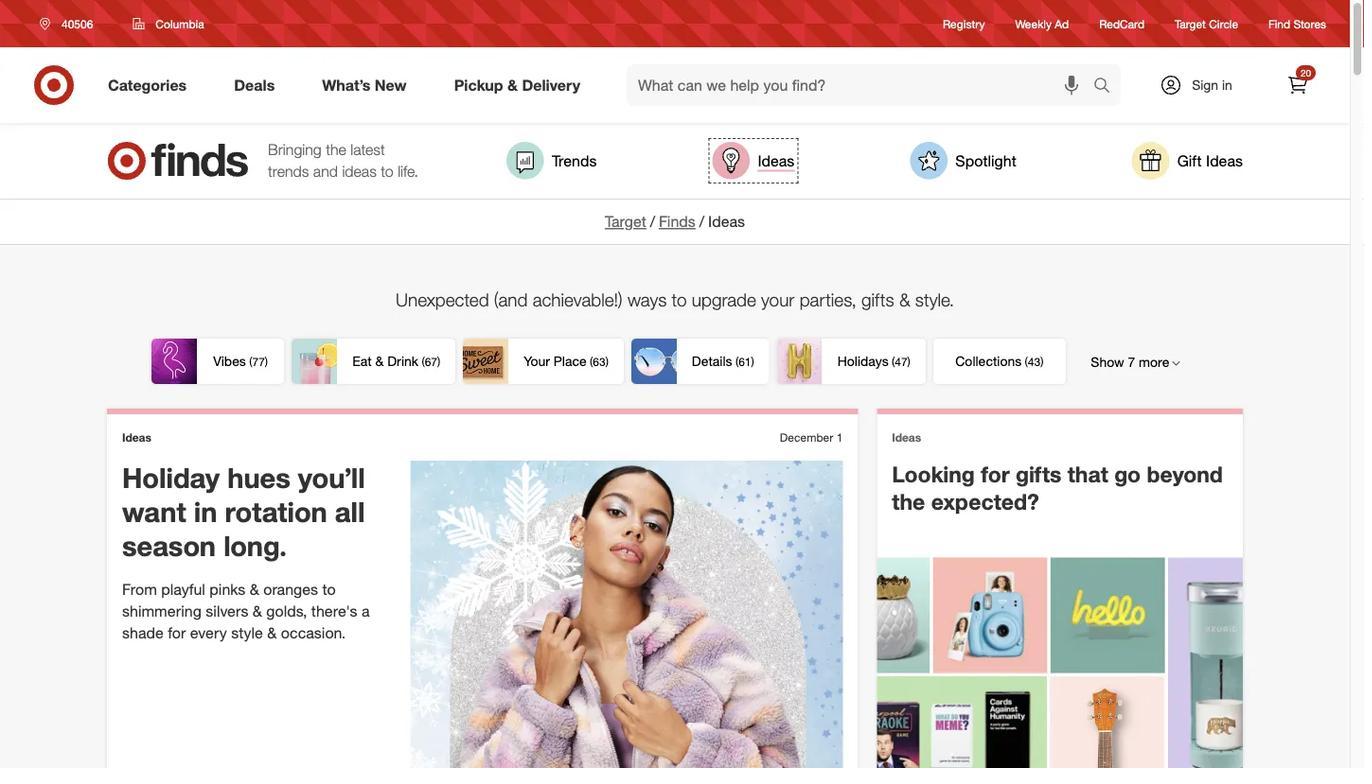 Task type: vqa. For each thing, say whether or not it's contained in the screenshot.
Vibes ( 77 )
yes



Task type: locate. For each thing, give the bounding box(es) containing it.
more
[[1139, 354, 1169, 371]]

7
[[1128, 354, 1135, 371]]

) inside collections ( 43 )
[[1041, 355, 1044, 369]]

6 ( from the left
[[1025, 355, 1028, 369]]

) right holidays
[[907, 355, 911, 369]]

holidays
[[838, 353, 889, 370]]

1 horizontal spatial the
[[892, 488, 925, 515]]

1 horizontal spatial in
[[1222, 77, 1232, 93]]

What can we help you find? suggestions appear below search field
[[627, 64, 1098, 106]]

1 horizontal spatial target
[[1175, 16, 1206, 31]]

beyond
[[1147, 461, 1223, 488]]

3 ( from the left
[[590, 355, 593, 369]]

in down holiday
[[194, 495, 217, 529]]

gift ideas link
[[1132, 142, 1243, 180]]

for
[[981, 461, 1010, 488], [168, 624, 186, 642]]

1 horizontal spatial for
[[981, 461, 1010, 488]]

registry link
[[943, 16, 985, 32]]

for down shimmering
[[168, 624, 186, 642]]

vibes ( 77 )
[[213, 353, 268, 370]]

2 horizontal spatial to
[[672, 289, 687, 310]]

hues
[[227, 461, 290, 495]]

pickup & delivery link
[[438, 64, 604, 106]]

latest
[[351, 141, 385, 159]]

1 ) from the left
[[265, 355, 268, 369]]

67
[[425, 355, 437, 369]]

december
[[780, 431, 833, 445]]

the up and
[[326, 141, 346, 159]]

) right the drink
[[437, 355, 440, 369]]

) for holidays
[[907, 355, 911, 369]]

ideas link
[[712, 142, 795, 180]]

the inside bringing the latest trends and ideas to life.
[[326, 141, 346, 159]]

0 horizontal spatial to
[[322, 581, 336, 599]]

target left the circle on the top of the page
[[1175, 16, 1206, 31]]

43
[[1028, 355, 1041, 369]]

upgrade
[[692, 289, 756, 310]]

1 vertical spatial gifts
[[1016, 461, 1062, 488]]

47
[[895, 355, 907, 369]]

shade
[[122, 624, 164, 642]]

collections
[[955, 353, 1022, 370]]

) right collections
[[1041, 355, 1044, 369]]

shimmering
[[122, 602, 202, 621]]

2 vertical spatial to
[[322, 581, 336, 599]]

from playful pinks & oranges to shimmering silvers & golds, there's a shade for every style & occasion.
[[122, 581, 370, 642]]

) inside holidays ( 47 )
[[907, 355, 911, 369]]

4 ) from the left
[[751, 355, 754, 369]]

in right "sign"
[[1222, 77, 1232, 93]]

1 horizontal spatial gifts
[[1016, 461, 1062, 488]]

sign in link
[[1144, 64, 1262, 106]]

place
[[554, 353, 587, 370]]

oranges
[[263, 581, 318, 599]]

)
[[265, 355, 268, 369], [437, 355, 440, 369], [605, 355, 609, 369], [751, 355, 754, 369], [907, 355, 911, 369], [1041, 355, 1044, 369]]

) inside details ( 61 )
[[751, 355, 754, 369]]

( right place at the left top of page
[[590, 355, 593, 369]]

5 ( from the left
[[892, 355, 895, 369]]

unexpected
[[396, 289, 489, 310]]

to left life.
[[381, 162, 394, 181]]

show
[[1091, 354, 1124, 371]]

drink
[[387, 353, 418, 370]]

( inside details ( 61 )
[[735, 355, 738, 369]]

target left 'finds'
[[605, 213, 646, 231]]

0 vertical spatial target
[[1175, 16, 1206, 31]]

holiday hues you'll want in rotation all season long.
[[122, 461, 365, 563]]

to inside from playful pinks & oranges to shimmering silvers & golds, there's a shade for every style & occasion.
[[322, 581, 336, 599]]

the inside the 'looking for gifts that go beyond the expected?'
[[892, 488, 925, 515]]

occasion.
[[281, 624, 346, 642]]

) right details on the top right of the page
[[751, 355, 754, 369]]

1 horizontal spatial to
[[381, 162, 394, 181]]

( for vibes
[[249, 355, 252, 369]]

) inside vibes ( 77 )
[[265, 355, 268, 369]]

40506 button
[[27, 7, 113, 41]]

to inside bringing the latest trends and ideas to life.
[[381, 162, 394, 181]]

deals link
[[218, 64, 298, 106]]

( for holidays
[[892, 355, 895, 369]]

1 vertical spatial in
[[194, 495, 217, 529]]

from
[[122, 581, 157, 599]]

2 ( from the left
[[422, 355, 425, 369]]

) for collections
[[1041, 355, 1044, 369]]

to up there's
[[322, 581, 336, 599]]

( inside collections ( 43 )
[[1025, 355, 1028, 369]]

1 vertical spatial target
[[605, 213, 646, 231]]

the down looking
[[892, 488, 925, 515]]

target / finds / ideas
[[605, 213, 745, 231]]

gifts right parties,
[[861, 289, 894, 310]]

unexpected (and achievable!) ways to upgrade your parties, gifts & style.
[[396, 289, 954, 310]]

for inside from playful pinks & oranges to shimmering silvers & golds, there's a shade for every style & occasion.
[[168, 624, 186, 642]]

( right details on the top right of the page
[[735, 355, 738, 369]]

1 ( from the left
[[249, 355, 252, 369]]

you'll
[[298, 461, 365, 495]]

target for target circle
[[1175, 16, 1206, 31]]

( inside eat & drink ( 67 )
[[422, 355, 425, 369]]

columbia button
[[121, 7, 217, 41]]

0 vertical spatial for
[[981, 461, 1010, 488]]

0 vertical spatial the
[[326, 141, 346, 159]]

weekly ad link
[[1015, 16, 1069, 32]]

1 vertical spatial for
[[168, 624, 186, 642]]

to right ways
[[672, 289, 687, 310]]

( right holidays
[[892, 355, 895, 369]]

) right vibes
[[265, 355, 268, 369]]

77
[[252, 355, 265, 369]]

( right collections
[[1025, 355, 1028, 369]]

&
[[507, 76, 518, 94], [899, 289, 910, 310], [375, 353, 384, 370], [250, 581, 259, 599], [253, 602, 262, 621], [267, 624, 277, 642]]

0 vertical spatial to
[[381, 162, 394, 181]]

pinks
[[210, 581, 245, 599]]

columbia
[[156, 17, 204, 31]]

3 ) from the left
[[605, 355, 609, 369]]

target circle link
[[1175, 16, 1238, 32]]

0 horizontal spatial for
[[168, 624, 186, 642]]

0 horizontal spatial in
[[194, 495, 217, 529]]

0 horizontal spatial target
[[605, 213, 646, 231]]

weekly
[[1015, 16, 1052, 31]]

& right pickup
[[507, 76, 518, 94]]

gifts
[[861, 289, 894, 310], [1016, 461, 1062, 488]]

ideas
[[758, 152, 795, 170], [1206, 152, 1243, 170], [708, 213, 745, 231], [122, 431, 151, 445], [892, 431, 921, 445]]

/ left the finds link
[[650, 213, 655, 231]]

0 horizontal spatial the
[[326, 141, 346, 159]]

target
[[1175, 16, 1206, 31], [605, 213, 646, 231]]

new
[[375, 76, 407, 94]]

( for collections
[[1025, 355, 1028, 369]]

0 horizontal spatial /
[[650, 213, 655, 231]]

1 horizontal spatial /
[[699, 213, 704, 231]]

find stores link
[[1269, 16, 1326, 32]]

1 vertical spatial the
[[892, 488, 925, 515]]

deals
[[234, 76, 275, 94]]

1 vertical spatial to
[[672, 289, 687, 310]]

to
[[381, 162, 394, 181], [672, 289, 687, 310], [322, 581, 336, 599]]

collage of gift ideas image
[[877, 558, 1243, 769]]

( right vibes
[[249, 355, 252, 369]]

1 / from the left
[[650, 213, 655, 231]]

for up expected?
[[981, 461, 1010, 488]]

style.
[[915, 289, 954, 310]]

/ right 'finds'
[[699, 213, 704, 231]]

( inside vibes ( 77 )
[[249, 355, 252, 369]]

( right the drink
[[422, 355, 425, 369]]

5 ) from the left
[[907, 355, 911, 369]]

gifts inside the 'looking for gifts that go beyond the expected?'
[[1016, 461, 1062, 488]]

2 / from the left
[[699, 213, 704, 231]]

playful
[[161, 581, 205, 599]]

spotlight link
[[910, 142, 1016, 180]]

weekly ad
[[1015, 16, 1069, 31]]

) inside your place ( 63 )
[[605, 355, 609, 369]]

0 vertical spatial gifts
[[861, 289, 894, 310]]

4 ( from the left
[[735, 355, 738, 369]]

) for details
[[751, 355, 754, 369]]

trends
[[552, 152, 597, 170]]

0 horizontal spatial gifts
[[861, 289, 894, 310]]

( inside your place ( 63 )
[[590, 355, 593, 369]]

/
[[650, 213, 655, 231], [699, 213, 704, 231]]

bringing the latest trends and ideas to life.
[[268, 141, 418, 181]]

the
[[326, 141, 346, 159], [892, 488, 925, 515]]

2 ) from the left
[[437, 355, 440, 369]]

20
[[1301, 67, 1311, 79]]

) right place at the left top of page
[[605, 355, 609, 369]]

long.
[[224, 530, 287, 563]]

find stores
[[1269, 16, 1326, 31]]

6 ) from the left
[[1041, 355, 1044, 369]]

( inside holidays ( 47 )
[[892, 355, 895, 369]]

gifts left that
[[1016, 461, 1062, 488]]



Task type: describe. For each thing, give the bounding box(es) containing it.
your place ( 63 )
[[524, 353, 609, 370]]

trends
[[268, 162, 309, 181]]

season
[[122, 530, 216, 563]]

finds
[[659, 213, 696, 231]]

) for vibes
[[265, 355, 268, 369]]

& up "style"
[[253, 602, 262, 621]]

20 link
[[1277, 64, 1319, 106]]

details
[[692, 353, 732, 370]]

show 7 more link
[[1074, 340, 1197, 385]]

eat & drink ( 67 )
[[352, 353, 440, 370]]

looking for gifts that go beyond the expected?
[[892, 461, 1223, 515]]

( for details
[[735, 355, 738, 369]]

spotlight
[[955, 152, 1016, 170]]

a
[[362, 602, 370, 621]]

circle
[[1209, 16, 1238, 31]]

trends link
[[506, 142, 597, 180]]

registry
[[943, 16, 985, 31]]

expected?
[[931, 488, 1039, 515]]

what's new
[[322, 76, 407, 94]]

your
[[761, 289, 795, 310]]

vibes
[[213, 353, 246, 370]]

63
[[593, 355, 605, 369]]

december 1
[[780, 431, 843, 445]]

target link
[[605, 213, 646, 231]]

target for target / finds / ideas
[[605, 213, 646, 231]]

rotation
[[225, 495, 327, 529]]

delivery
[[522, 76, 580, 94]]

every
[[190, 624, 227, 642]]

go
[[1114, 461, 1141, 488]]

(and
[[494, 289, 528, 310]]

& right pinks
[[250, 581, 259, 599]]

in inside "holiday hues you'll want in rotation all season long."
[[194, 495, 217, 529]]

finds link
[[659, 213, 696, 231]]

silvers
[[206, 602, 248, 621]]

all
[[335, 495, 365, 529]]

holiday hues you'll want in rotation all season long. image
[[410, 461, 843, 769]]

ideas
[[342, 162, 377, 181]]

target finds image
[[107, 142, 249, 180]]

show 7 more
[[1091, 354, 1169, 371]]

40506
[[62, 17, 93, 31]]

pickup & delivery
[[454, 76, 580, 94]]

and
[[313, 162, 338, 181]]

categories
[[108, 76, 187, 94]]

) inside eat & drink ( 67 )
[[437, 355, 440, 369]]

details ( 61 )
[[692, 353, 754, 370]]

pickup
[[454, 76, 503, 94]]

want
[[122, 495, 186, 529]]

& right "style"
[[267, 624, 277, 642]]

golds,
[[266, 602, 307, 621]]

what's new link
[[306, 64, 430, 106]]

achievable!)
[[533, 289, 623, 310]]

there's
[[311, 602, 357, 621]]

61
[[738, 355, 751, 369]]

stores
[[1294, 16, 1326, 31]]

gift ideas
[[1177, 152, 1243, 170]]

gift
[[1177, 152, 1202, 170]]

life.
[[398, 162, 418, 181]]

for inside the 'looking for gifts that go beyond the expected?'
[[981, 461, 1010, 488]]

collections ( 43 )
[[955, 353, 1044, 370]]

& left style.
[[899, 289, 910, 310]]

sign in
[[1192, 77, 1232, 93]]

search button
[[1085, 64, 1130, 110]]

bringing
[[268, 141, 322, 159]]

looking
[[892, 461, 975, 488]]

holiday
[[122, 461, 220, 495]]

find
[[1269, 16, 1290, 31]]

& right the eat
[[375, 353, 384, 370]]

eat
[[352, 353, 372, 370]]

ways
[[628, 289, 667, 310]]

0 vertical spatial in
[[1222, 77, 1232, 93]]

search
[[1085, 78, 1130, 96]]

ad
[[1055, 16, 1069, 31]]

holidays ( 47 )
[[838, 353, 911, 370]]

parties,
[[800, 289, 856, 310]]

categories link
[[92, 64, 210, 106]]

style
[[231, 624, 263, 642]]

your
[[524, 353, 550, 370]]

that
[[1068, 461, 1108, 488]]

what's
[[322, 76, 371, 94]]



